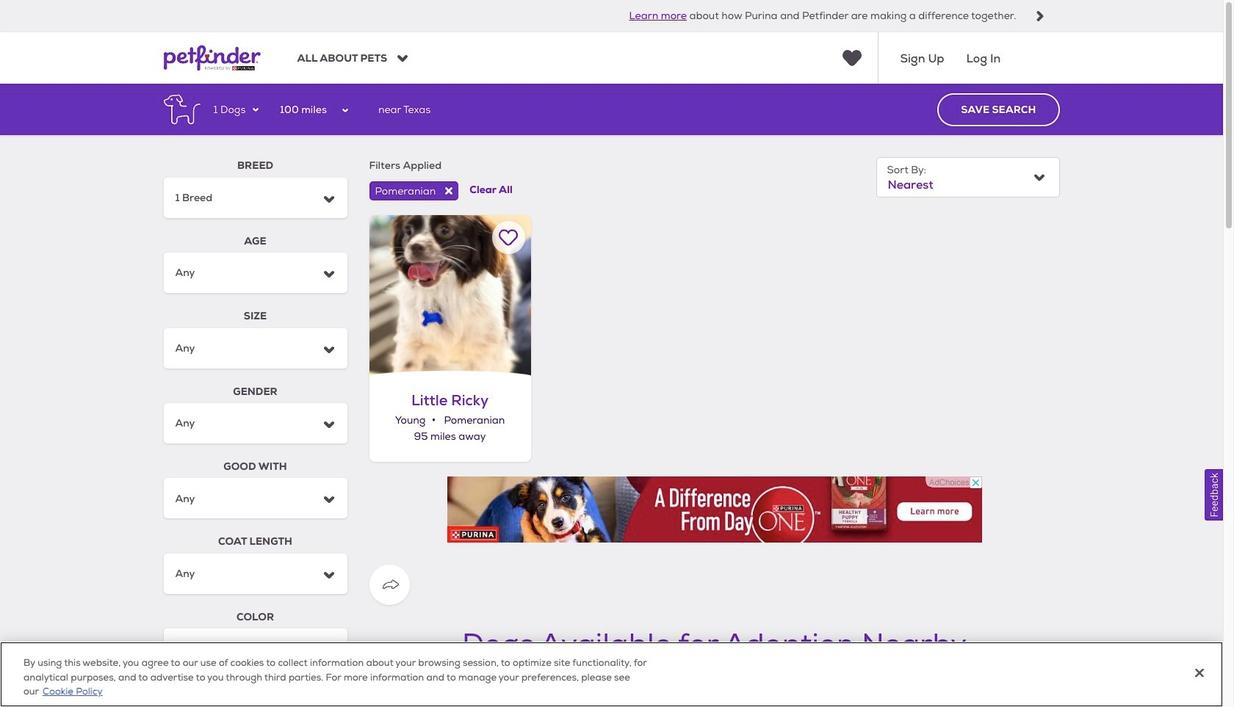 Task type: locate. For each thing, give the bounding box(es) containing it.
oliver, adoptable dog, adult male mixed breed, coleman, tx. image
[[898, 681, 1060, 707]]

main content
[[0, 84, 1223, 707]]

privacy alert dialog
[[0, 642, 1223, 707]]

maggie, adoptable dog, senior female mixed breed, buchanan dam, tx. image
[[545, 681, 707, 707]]

little ricky, adoptable dog, young male pomeranian, 95 miles away. image
[[369, 215, 531, 377]]



Task type: vqa. For each thing, say whether or not it's contained in the screenshot.
PRIVACY alert dialog
yes



Task type: describe. For each thing, give the bounding box(es) containing it.
select care and behavior, any image
[[175, 704, 310, 707]]

advertisement element
[[447, 476, 982, 543]]

matty, adoptable dog, puppy female dachshund mix, brownwood, tx. image
[[722, 681, 883, 707]]

petfinder home image
[[163, 33, 260, 84]]

brutus, adoptable dog, adult male mixed breed, coleman, tx. image
[[369, 681, 531, 707]]



